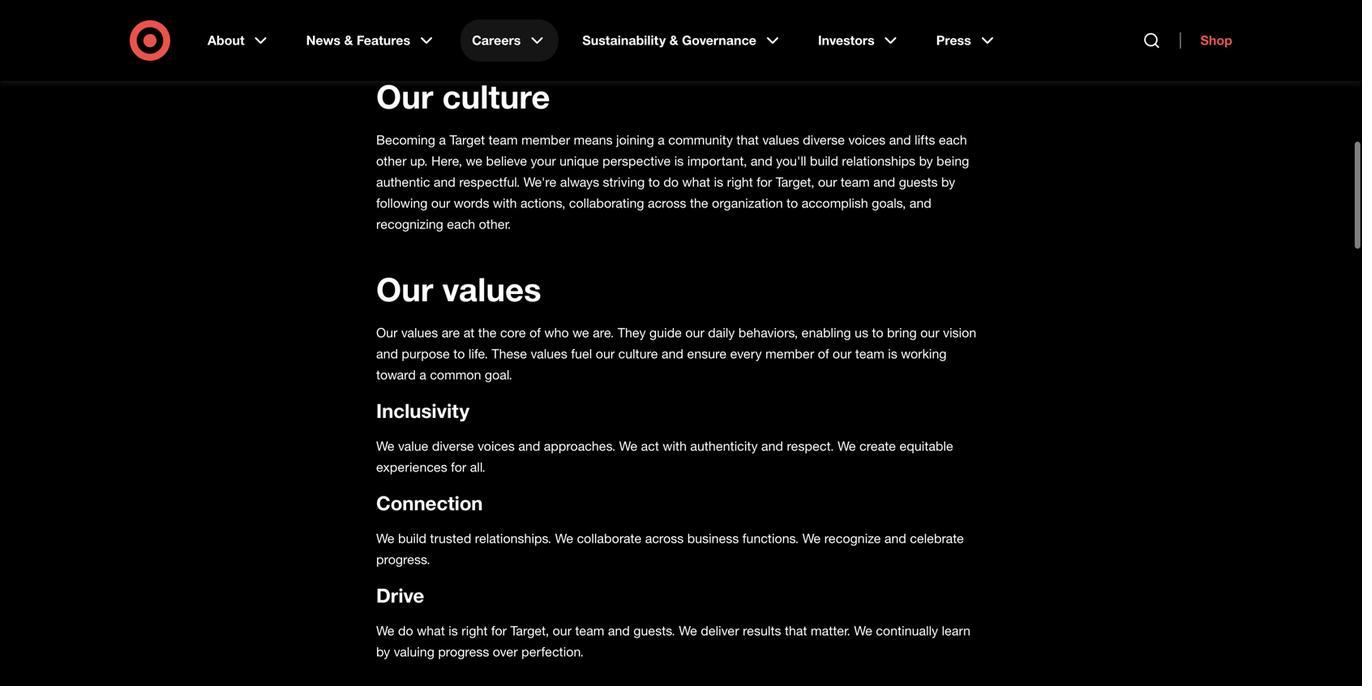 Task type: locate. For each thing, give the bounding box(es) containing it.
that inside we do what is right for target, our team and guests. we deliver results that matter. we continually learn by valuing progress over perfection.
[[785, 624, 807, 639]]

0 horizontal spatial target,
[[510, 624, 549, 639]]

1 vertical spatial right
[[462, 624, 488, 639]]

0 horizontal spatial build
[[398, 531, 427, 547]]

1 vertical spatial across
[[645, 531, 684, 547]]

0 vertical spatial diverse
[[803, 132, 845, 148]]

with up other.
[[493, 195, 517, 211]]

0 vertical spatial what
[[682, 174, 711, 190]]

2 horizontal spatial a
[[658, 132, 665, 148]]

what
[[682, 174, 711, 190], [417, 624, 445, 639]]

is inside our values are at the core of who we are. they guide our daily behaviors, enabling us to bring our vision and purpose to life. these values fuel our culture and ensure every member of our team is working toward a common goal.
[[888, 346, 898, 362]]

investors link
[[807, 19, 912, 62]]

by left valuing
[[376, 645, 390, 660]]

of down enabling
[[818, 346, 829, 362]]

with right act
[[663, 439, 687, 454]]

our for our values
[[376, 270, 433, 309]]

we left value
[[376, 439, 395, 454]]

each
[[939, 132, 967, 148], [447, 216, 475, 232]]

goal.
[[485, 367, 512, 383]]

is inside we do what is right for target, our team and guests. we deliver results that matter. we continually learn by valuing progress over perfection.
[[449, 624, 458, 639]]

and inside the we build trusted relationships. we collaborate across business functions. we recognize and celebrate progress.
[[885, 531, 907, 547]]

build right 'you'll'
[[810, 153, 838, 169]]

1 horizontal spatial for
[[491, 624, 507, 639]]

1 horizontal spatial we
[[573, 325, 589, 341]]

build
[[810, 153, 838, 169], [398, 531, 427, 547]]

0 horizontal spatial &
[[344, 32, 353, 48]]

target, up perfection.
[[510, 624, 549, 639]]

our values are at the core of who we are. they guide our daily behaviors, enabling us to bring our vision and purpose to life. these values fuel our culture and ensure every member of our team is working toward a common goal.
[[376, 325, 977, 383]]

news & features
[[306, 32, 410, 48]]

for up over
[[491, 624, 507, 639]]

1 horizontal spatial member
[[766, 346, 814, 362]]

2 vertical spatial for
[[491, 624, 507, 639]]

is up 'progress'
[[449, 624, 458, 639]]

target,
[[776, 174, 815, 190], [510, 624, 549, 639]]

& right news
[[344, 32, 353, 48]]

voices up all.
[[478, 439, 515, 454]]

1 horizontal spatial target,
[[776, 174, 815, 190]]

1 vertical spatial each
[[447, 216, 475, 232]]

0 vertical spatial build
[[810, 153, 838, 169]]

1 vertical spatial by
[[942, 174, 955, 190]]

our up perfection.
[[553, 624, 572, 639]]

2 our from the top
[[376, 270, 433, 309]]

for up "organization"
[[757, 174, 772, 190]]

0 vertical spatial that
[[737, 132, 759, 148]]

1 vertical spatial what
[[417, 624, 445, 639]]

each up being
[[939, 132, 967, 148]]

across inside the we build trusted relationships. we collaborate across business functions. we recognize and celebrate progress.
[[645, 531, 684, 547]]

0 horizontal spatial what
[[417, 624, 445, 639]]

do down perspective
[[664, 174, 679, 190]]

0 vertical spatial we
[[466, 153, 483, 169]]

target, inside we do what is right for target, our team and guests. we deliver results that matter. we continually learn by valuing progress over perfection.
[[510, 624, 549, 639]]

target, inside becoming a target team member means joining a community that values diverse voices and lifts each other up. here, we believe your unique perspective is important, and you'll build relationships by being authentic and respectful. we're always striving to do what is right for target, our team and guests by following our words with actions, collaborating across the organization to accomplish goals, and recognizing each other.
[[776, 174, 815, 190]]

1 horizontal spatial by
[[919, 153, 933, 169]]

with
[[493, 195, 517, 211], [663, 439, 687, 454]]

1 horizontal spatial build
[[810, 153, 838, 169]]

1 horizontal spatial diverse
[[803, 132, 845, 148]]

means
[[574, 132, 613, 148]]

values
[[763, 132, 799, 148], [442, 270, 541, 309], [401, 325, 438, 341], [531, 346, 568, 362]]

by down being
[[942, 174, 955, 190]]

and
[[889, 132, 911, 148], [751, 153, 773, 169], [434, 174, 456, 190], [874, 174, 895, 190], [910, 195, 932, 211], [376, 346, 398, 362], [662, 346, 684, 362], [518, 439, 540, 454], [762, 439, 783, 454], [885, 531, 907, 547], [608, 624, 630, 639]]

0 vertical spatial across
[[648, 195, 687, 211]]

perfection.
[[521, 645, 584, 660]]

1 horizontal spatial &
[[670, 32, 679, 48]]

the inside our values are at the core of who we are. they guide our daily behaviors, enabling us to bring our vision and purpose to life. these values fuel our culture and ensure every member of our team is working toward a common goal.
[[478, 325, 497, 341]]

we down target
[[466, 153, 483, 169]]

2 vertical spatial by
[[376, 645, 390, 660]]

drive
[[376, 584, 430, 608]]

we left act
[[619, 439, 638, 454]]

values inside becoming a target team member means joining a community that values diverse voices and lifts each other up. here, we believe your unique perspective is important, and you'll build relationships by being authentic and respectful. we're always striving to do what is right for target, our team and guests by following our words with actions, collaborating across the organization to accomplish goals, and recognizing each other.
[[763, 132, 799, 148]]

2 & from the left
[[670, 32, 679, 48]]

and left 'celebrate'
[[885, 531, 907, 547]]

our down are.
[[596, 346, 615, 362]]

build up progress.
[[398, 531, 427, 547]]

business
[[687, 531, 739, 547]]

do inside we do what is right for target, our team and guests. we deliver results that matter. we continually learn by valuing progress over perfection.
[[398, 624, 413, 639]]

our up 'becoming'
[[376, 77, 433, 116]]

across left business
[[645, 531, 684, 547]]

authentic
[[376, 174, 430, 190]]

1 vertical spatial diverse
[[432, 439, 474, 454]]

to
[[649, 174, 660, 190], [787, 195, 798, 211], [872, 325, 884, 341], [454, 346, 465, 362]]

across down perspective
[[648, 195, 687, 211]]

we inside becoming a target team member means joining a community that values diverse voices and lifts each other up. here, we believe your unique perspective is important, and you'll build relationships by being authentic and respectful. we're always striving to do what is right for target, our team and guests by following our words with actions, collaborating across the organization to accomplish goals, and recognizing each other.
[[466, 153, 483, 169]]

culture down they
[[618, 346, 658, 362]]

0 vertical spatial each
[[939, 132, 967, 148]]

a right joining
[[658, 132, 665, 148]]

that up important,
[[737, 132, 759, 148]]

equitable
[[900, 439, 954, 454]]

team up accomplish
[[841, 174, 870, 190]]

and left approaches.
[[518, 439, 540, 454]]

right up "organization"
[[727, 174, 753, 190]]

investors
[[818, 32, 875, 48]]

connection
[[376, 492, 488, 515]]

what up valuing
[[417, 624, 445, 639]]

collaborate
[[577, 531, 642, 547]]

diverse up 'you'll'
[[803, 132, 845, 148]]

to right us
[[872, 325, 884, 341]]

1 horizontal spatial a
[[439, 132, 446, 148]]

0 vertical spatial our
[[376, 77, 433, 116]]

0 vertical spatial target,
[[776, 174, 815, 190]]

0 vertical spatial the
[[690, 195, 709, 211]]

each down "words"
[[447, 216, 475, 232]]

we left 'deliver'
[[679, 624, 697, 639]]

1 vertical spatial that
[[785, 624, 807, 639]]

other
[[376, 153, 407, 169]]

we up fuel
[[573, 325, 589, 341]]

1 horizontal spatial do
[[664, 174, 679, 190]]

0 vertical spatial right
[[727, 174, 753, 190]]

and down guests
[[910, 195, 932, 211]]

0 vertical spatial culture
[[442, 77, 550, 116]]

0 horizontal spatial by
[[376, 645, 390, 660]]

0 horizontal spatial the
[[478, 325, 497, 341]]

team down us
[[855, 346, 885, 362]]

daily
[[708, 325, 735, 341]]

respectful.
[[459, 174, 520, 190]]

1 horizontal spatial with
[[663, 439, 687, 454]]

1 our from the top
[[376, 77, 433, 116]]

0 vertical spatial for
[[757, 174, 772, 190]]

team up believe
[[489, 132, 518, 148]]

is down bring
[[888, 346, 898, 362]]

by
[[919, 153, 933, 169], [942, 174, 955, 190], [376, 645, 390, 660]]

1 horizontal spatial culture
[[618, 346, 658, 362]]

our inside our values are at the core of who we are. they guide our daily behaviors, enabling us to bring our vision and purpose to life. these values fuel our culture and ensure every member of our team is working toward a common goal.
[[376, 325, 398, 341]]

0 horizontal spatial member
[[521, 132, 570, 148]]

1 vertical spatial for
[[451, 460, 467, 476]]

0 horizontal spatial diverse
[[432, 439, 474, 454]]

we
[[376, 439, 395, 454], [619, 439, 638, 454], [838, 439, 856, 454], [376, 531, 395, 547], [555, 531, 573, 547], [803, 531, 821, 547], [376, 624, 395, 639], [679, 624, 697, 639], [854, 624, 873, 639]]

deliver
[[701, 624, 739, 639]]

ensure
[[687, 346, 727, 362]]

of
[[530, 325, 541, 341], [818, 346, 829, 362]]

is down important,
[[714, 174, 724, 190]]

sustainability & governance
[[583, 32, 757, 48]]

member up your
[[521, 132, 570, 148]]

& left governance
[[670, 32, 679, 48]]

0 vertical spatial by
[[919, 153, 933, 169]]

common
[[430, 367, 481, 383]]

our up toward
[[376, 325, 398, 341]]

right up 'progress'
[[462, 624, 488, 639]]

1 vertical spatial culture
[[618, 346, 658, 362]]

0 horizontal spatial for
[[451, 460, 467, 476]]

1 horizontal spatial the
[[690, 195, 709, 211]]

0 horizontal spatial right
[[462, 624, 488, 639]]

values down who
[[531, 346, 568, 362]]

and up "goals,"
[[874, 174, 895, 190]]

we inside our values are at the core of who we are. they guide our daily behaviors, enabling us to bring our vision and purpose to life. these values fuel our culture and ensure every member of our team is working toward a common goal.
[[573, 325, 589, 341]]

culture
[[442, 77, 550, 116], [618, 346, 658, 362]]

0 vertical spatial do
[[664, 174, 679, 190]]

0 vertical spatial member
[[521, 132, 570, 148]]

0 vertical spatial with
[[493, 195, 517, 211]]

1 horizontal spatial right
[[727, 174, 753, 190]]

1 horizontal spatial that
[[785, 624, 807, 639]]

we build trusted relationships. we collaborate across business functions. we recognize and celebrate progress.
[[376, 531, 964, 568]]

2 vertical spatial our
[[376, 325, 398, 341]]

0 horizontal spatial culture
[[442, 77, 550, 116]]

striving
[[603, 174, 645, 190]]

by down lifts
[[919, 153, 933, 169]]

for left all.
[[451, 460, 467, 476]]

1 vertical spatial with
[[663, 439, 687, 454]]

1 vertical spatial the
[[478, 325, 497, 341]]

experiences
[[376, 460, 447, 476]]

of left who
[[530, 325, 541, 341]]

0 horizontal spatial we
[[466, 153, 483, 169]]

culture up target
[[442, 77, 550, 116]]

voices
[[849, 132, 886, 148], [478, 439, 515, 454]]

the right at
[[478, 325, 497, 341]]

0 horizontal spatial voices
[[478, 439, 515, 454]]

a up the 'here,'
[[439, 132, 446, 148]]

what down important,
[[682, 174, 711, 190]]

that right "results"
[[785, 624, 807, 639]]

right inside we do what is right for target, our team and guests. we deliver results that matter. we continually learn by valuing progress over perfection.
[[462, 624, 488, 639]]

and inside we do what is right for target, our team and guests. we deliver results that matter. we continually learn by valuing progress over perfection.
[[608, 624, 630, 639]]

do inside becoming a target team member means joining a community that values diverse voices and lifts each other up. here, we believe your unique perspective is important, and you'll build relationships by being authentic and respectful. we're always striving to do what is right for target, our team and guests by following our words with actions, collaborating across the organization to accomplish goals, and recognizing each other.
[[664, 174, 679, 190]]

&
[[344, 32, 353, 48], [670, 32, 679, 48]]

0 horizontal spatial do
[[398, 624, 413, 639]]

our inside we do what is right for target, our team and guests. we deliver results that matter. we continually learn by valuing progress over perfection.
[[553, 624, 572, 639]]

our up working
[[921, 325, 940, 341]]

voices up the relationships
[[849, 132, 886, 148]]

sustainability
[[583, 32, 666, 48]]

and up toward
[[376, 346, 398, 362]]

diverse inside we value diverse voices and approaches. we act with authenticity and respect. we create equitable experiences for all.
[[432, 439, 474, 454]]

1 horizontal spatial what
[[682, 174, 711, 190]]

2 horizontal spatial for
[[757, 174, 772, 190]]

1 vertical spatial do
[[398, 624, 413, 639]]

0 horizontal spatial with
[[493, 195, 517, 211]]

1 horizontal spatial voices
[[849, 132, 886, 148]]

following
[[376, 195, 428, 211]]

for inside becoming a target team member means joining a community that values diverse voices and lifts each other up. here, we believe your unique perspective is important, and you'll build relationships by being authentic and respectful. we're always striving to do what is right for target, our team and guests by following our words with actions, collaborating across the organization to accomplish goals, and recognizing each other.
[[757, 174, 772, 190]]

1 vertical spatial target,
[[510, 624, 549, 639]]

0 horizontal spatial of
[[530, 325, 541, 341]]

1 vertical spatial member
[[766, 346, 814, 362]]

member
[[521, 132, 570, 148], [766, 346, 814, 362]]

member down behaviors,
[[766, 346, 814, 362]]

1 & from the left
[[344, 32, 353, 48]]

guests.
[[634, 624, 675, 639]]

our culture
[[376, 77, 550, 116]]

diverse inside becoming a target team member means joining a community that values diverse voices and lifts each other up. here, we believe your unique perspective is important, and you'll build relationships by being authentic and respectful. we're always striving to do what is right for target, our team and guests by following our words with actions, collaborating across the organization to accomplish goals, and recognizing each other.
[[803, 132, 845, 148]]

1 horizontal spatial of
[[818, 346, 829, 362]]

our down recognizing
[[376, 270, 433, 309]]

our values
[[376, 270, 541, 309]]

words
[[454, 195, 489, 211]]

1 horizontal spatial each
[[939, 132, 967, 148]]

1 vertical spatial we
[[573, 325, 589, 341]]

1 vertical spatial our
[[376, 270, 433, 309]]

0 horizontal spatial a
[[419, 367, 426, 383]]

our for our values are at the core of who we are. they guide our daily behaviors, enabling us to bring our vision and purpose to life. these values fuel our culture and ensure every member of our team is working toward a common goal.
[[376, 325, 398, 341]]

results
[[743, 624, 781, 639]]

vision
[[943, 325, 977, 341]]

approaches.
[[544, 439, 616, 454]]

right
[[727, 174, 753, 190], [462, 624, 488, 639]]

we right functions.
[[803, 531, 821, 547]]

a down the purpose
[[419, 367, 426, 383]]

team up perfection.
[[575, 624, 605, 639]]

being
[[937, 153, 969, 169]]

our left "words"
[[431, 195, 450, 211]]

and left 'guests.' on the left bottom
[[608, 624, 630, 639]]

1 vertical spatial voices
[[478, 439, 515, 454]]

what inside becoming a target team member means joining a community that values diverse voices and lifts each other up. here, we believe your unique perspective is important, and you'll build relationships by being authentic and respectful. we're always striving to do what is right for target, our team and guests by following our words with actions, collaborating across the organization to accomplish goals, and recognizing each other.
[[682, 174, 711, 190]]

values up 'you'll'
[[763, 132, 799, 148]]

3 our from the top
[[376, 325, 398, 341]]

with inside becoming a target team member means joining a community that values diverse voices and lifts each other up. here, we believe your unique perspective is important, and you'll build relationships by being authentic and respectful. we're always striving to do what is right for target, our team and guests by following our words with actions, collaborating across the organization to accomplish goals, and recognizing each other.
[[493, 195, 517, 211]]

the down important,
[[690, 195, 709, 211]]

member inside our values are at the core of who we are. they guide our daily behaviors, enabling us to bring our vision and purpose to life. these values fuel our culture and ensure every member of our team is working toward a common goal.
[[766, 346, 814, 362]]

the
[[690, 195, 709, 211], [478, 325, 497, 341]]

0 vertical spatial voices
[[849, 132, 886, 148]]

target, down 'you'll'
[[776, 174, 815, 190]]

features
[[357, 32, 410, 48]]

press
[[936, 32, 971, 48]]

do up valuing
[[398, 624, 413, 639]]

are
[[442, 325, 460, 341]]

your
[[531, 153, 556, 169]]

with inside we value diverse voices and approaches. we act with authenticity and respect. we create equitable experiences for all.
[[663, 439, 687, 454]]

these
[[492, 346, 527, 362]]

0 horizontal spatial that
[[737, 132, 759, 148]]

& for governance
[[670, 32, 679, 48]]

1 vertical spatial build
[[398, 531, 427, 547]]

diverse up all.
[[432, 439, 474, 454]]



Task type: describe. For each thing, give the bounding box(es) containing it.
recognize
[[824, 531, 881, 547]]

progress.
[[376, 552, 430, 568]]

by inside we do what is right for target, our team and guests. we deliver results that matter. we continually learn by valuing progress over perfection.
[[376, 645, 390, 660]]

create
[[860, 439, 896, 454]]

unique
[[560, 153, 599, 169]]

up.
[[410, 153, 428, 169]]

valuing
[[394, 645, 435, 660]]

act
[[641, 439, 659, 454]]

team inside our values are at the core of who we are. they guide our daily behaviors, enabling us to bring our vision and purpose to life. these values fuel our culture and ensure every member of our team is working toward a common goal.
[[855, 346, 885, 362]]

us
[[855, 325, 869, 341]]

core
[[500, 325, 526, 341]]

that inside becoming a target team member means joining a community that values diverse voices and lifts each other up. here, we believe your unique perspective is important, and you'll build relationships by being authentic and respectful. we're always striving to do what is right for target, our team and guests by following our words with actions, collaborating across the organization to accomplish goals, and recognizing each other.
[[737, 132, 759, 148]]

values up the core
[[442, 270, 541, 309]]

other.
[[479, 216, 511, 232]]

lifts
[[915, 132, 935, 148]]

we right matter.
[[854, 624, 873, 639]]

what inside we do what is right for target, our team and guests. we deliver results that matter. we continually learn by valuing progress over perfection.
[[417, 624, 445, 639]]

inclusivity
[[376, 399, 475, 423]]

target
[[450, 132, 485, 148]]

relationships.
[[475, 531, 552, 547]]

the inside becoming a target team member means joining a community that values diverse voices and lifts each other up. here, we believe your unique perspective is important, and you'll build relationships by being authentic and respectful. we're always striving to do what is right for target, our team and guests by following our words with actions, collaborating across the organization to accomplish goals, and recognizing each other.
[[690, 195, 709, 211]]

fuel
[[571, 346, 592, 362]]

careers link
[[461, 19, 558, 62]]

accomplish
[[802, 195, 868, 211]]

& for features
[[344, 32, 353, 48]]

continually
[[876, 624, 938, 639]]

we up progress.
[[376, 531, 395, 547]]

guests
[[899, 174, 938, 190]]

they
[[618, 325, 646, 341]]

over
[[493, 645, 518, 660]]

2 horizontal spatial by
[[942, 174, 955, 190]]

member inside becoming a target team member means joining a community that values diverse voices and lifts each other up. here, we believe your unique perspective is important, and you'll build relationships by being authentic and respectful. we're always striving to do what is right for target, our team and guests by following our words with actions, collaborating across the organization to accomplish goals, and recognizing each other.
[[521, 132, 570, 148]]

to down 'you'll'
[[787, 195, 798, 211]]

becoming a target team member means joining a community that values diverse voices and lifts each other up. here, we believe your unique perspective is important, and you'll build relationships by being authentic and respectful. we're always striving to do what is right for target, our team and guests by following our words with actions, collaborating across the organization to accomplish goals, and recognizing each other.
[[376, 132, 969, 232]]

actions,
[[521, 195, 566, 211]]

voices inside we value diverse voices and approaches. we act with authenticity and respect. we create equitable experiences for all.
[[478, 439, 515, 454]]

and left the respect.
[[762, 439, 783, 454]]

build inside becoming a target team member means joining a community that values diverse voices and lifts each other up. here, we believe your unique perspective is important, and you'll build relationships by being authentic and respectful. we're always striving to do what is right for target, our team and guests by following our words with actions, collaborating across the organization to accomplish goals, and recognizing each other.
[[810, 153, 838, 169]]

we left create
[[838, 439, 856, 454]]

goals,
[[872, 195, 906, 211]]

culture inside our values are at the core of who we are. they guide our daily behaviors, enabling us to bring our vision and purpose to life. these values fuel our culture and ensure every member of our team is working toward a common goal.
[[618, 346, 658, 362]]

community
[[669, 132, 733, 148]]

working
[[901, 346, 947, 362]]

and down guide
[[662, 346, 684, 362]]

values up the purpose
[[401, 325, 438, 341]]

our up accomplish
[[818, 174, 837, 190]]

learn
[[942, 624, 971, 639]]

matter.
[[811, 624, 851, 639]]

all.
[[470, 460, 486, 476]]

news & features link
[[295, 19, 448, 62]]

believe
[[486, 153, 527, 169]]

you'll
[[776, 153, 807, 169]]

we left collaborate
[[555, 531, 573, 547]]

shop link
[[1180, 32, 1233, 49]]

becoming
[[376, 132, 435, 148]]

enabling
[[802, 325, 851, 341]]

always
[[560, 174, 599, 190]]

across inside becoming a target team member means joining a community that values diverse voices and lifts each other up. here, we believe your unique perspective is important, and you'll build relationships by being authentic and respectful. we're always striving to do what is right for target, our team and guests by following our words with actions, collaborating across the organization to accomplish goals, and recognizing each other.
[[648, 195, 687, 211]]

our up 'ensure' at the bottom of page
[[686, 325, 705, 341]]

recognizing
[[376, 216, 443, 232]]

1 vertical spatial of
[[818, 346, 829, 362]]

about
[[208, 32, 245, 48]]

and down the 'here,'
[[434, 174, 456, 190]]

sustainability & governance link
[[571, 19, 794, 62]]

voices inside becoming a target team member means joining a community that values diverse voices and lifts each other up. here, we believe your unique perspective is important, and you'll build relationships by being authentic and respectful. we're always striving to do what is right for target, our team and guests by following our words with actions, collaborating across the organization to accomplish goals, and recognizing each other.
[[849, 132, 886, 148]]

guide
[[650, 325, 682, 341]]

0 vertical spatial of
[[530, 325, 541, 341]]

at
[[464, 325, 475, 341]]

trusted
[[430, 531, 471, 547]]

every
[[730, 346, 762, 362]]

functions.
[[743, 531, 799, 547]]

a inside our values are at the core of who we are. they guide our daily behaviors, enabling us to bring our vision and purpose to life. these values fuel our culture and ensure every member of our team is working toward a common goal.
[[419, 367, 426, 383]]

careers
[[472, 32, 521, 48]]

to left life.
[[454, 346, 465, 362]]

for inside we value diverse voices and approaches. we act with authenticity and respect. we create equitable experiences for all.
[[451, 460, 467, 476]]

respect.
[[787, 439, 834, 454]]

are.
[[593, 325, 614, 341]]

celebrate
[[910, 531, 964, 547]]

toward
[[376, 367, 416, 383]]

life.
[[469, 346, 488, 362]]

our for our culture
[[376, 77, 433, 116]]

and left lifts
[[889, 132, 911, 148]]

who
[[545, 325, 569, 341]]

for inside we do what is right for target, our team and guests. we deliver results that matter. we continually learn by valuing progress over perfection.
[[491, 624, 507, 639]]

and left 'you'll'
[[751, 153, 773, 169]]

to down perspective
[[649, 174, 660, 190]]

press link
[[925, 19, 1009, 62]]

here,
[[431, 153, 462, 169]]

joining
[[616, 132, 654, 148]]

perspective
[[603, 153, 671, 169]]

bring
[[887, 325, 917, 341]]

we're
[[524, 174, 557, 190]]

shop
[[1201, 32, 1233, 48]]

authenticity
[[690, 439, 758, 454]]

our down enabling
[[833, 346, 852, 362]]

purpose
[[402, 346, 450, 362]]

about link
[[196, 19, 282, 62]]

0 horizontal spatial each
[[447, 216, 475, 232]]

we value diverse voices and approaches. we act with authenticity and respect. we create equitable experiences for all.
[[376, 439, 954, 476]]

collaborating
[[569, 195, 644, 211]]

we do what is right for target, our team and guests. we deliver results that matter. we continually learn by valuing progress over perfection.
[[376, 624, 971, 660]]

organization
[[712, 195, 783, 211]]

is down community
[[674, 153, 684, 169]]

team inside we do what is right for target, our team and guests. we deliver results that matter. we continually learn by valuing progress over perfection.
[[575, 624, 605, 639]]

governance
[[682, 32, 757, 48]]

build inside the we build trusted relationships. we collaborate across business functions. we recognize and celebrate progress.
[[398, 531, 427, 547]]

important,
[[687, 153, 747, 169]]

value
[[398, 439, 429, 454]]

behaviors,
[[739, 325, 798, 341]]

we up valuing
[[376, 624, 395, 639]]

news
[[306, 32, 341, 48]]

right inside becoming a target team member means joining a community that values diverse voices and lifts each other up. here, we believe your unique perspective is important, and you'll build relationships by being authentic and respectful. we're always striving to do what is right for target, our team and guests by following our words with actions, collaborating across the organization to accomplish goals, and recognizing each other.
[[727, 174, 753, 190]]



Task type: vqa. For each thing, say whether or not it's contained in the screenshot.
Drive
yes



